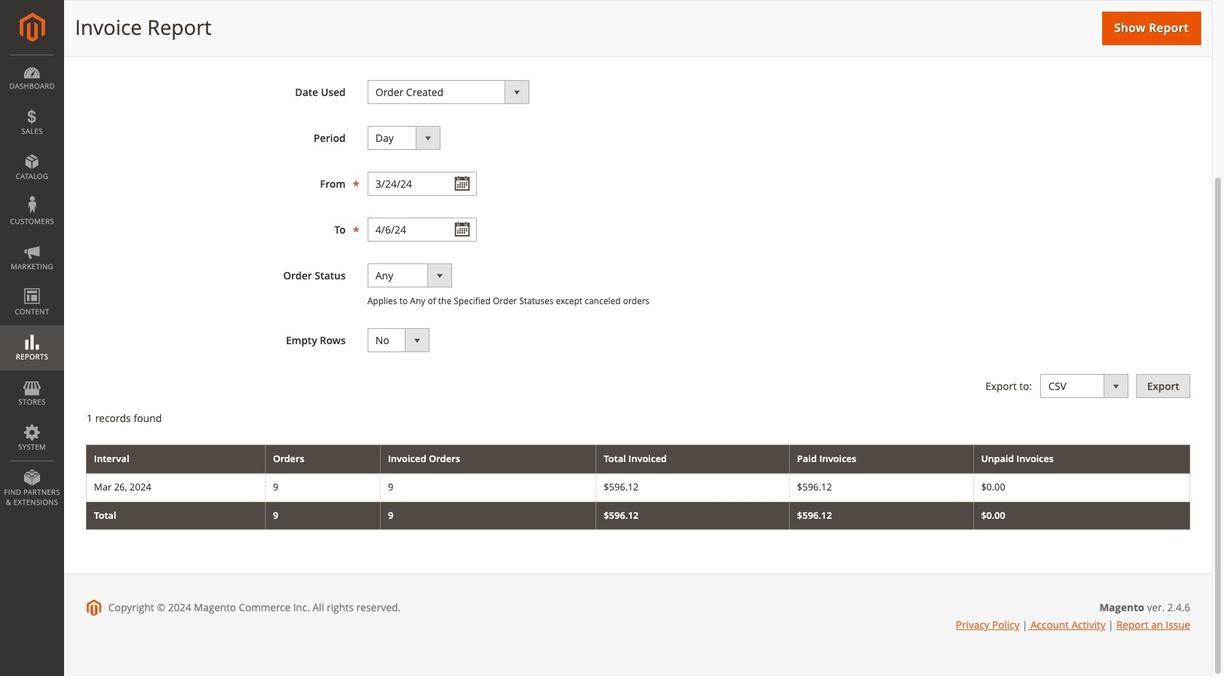 Task type: locate. For each thing, give the bounding box(es) containing it.
menu bar
[[0, 55, 64, 515]]

magento admin panel image
[[19, 12, 45, 42]]

None text field
[[367, 218, 477, 242]]

None text field
[[367, 172, 477, 196]]



